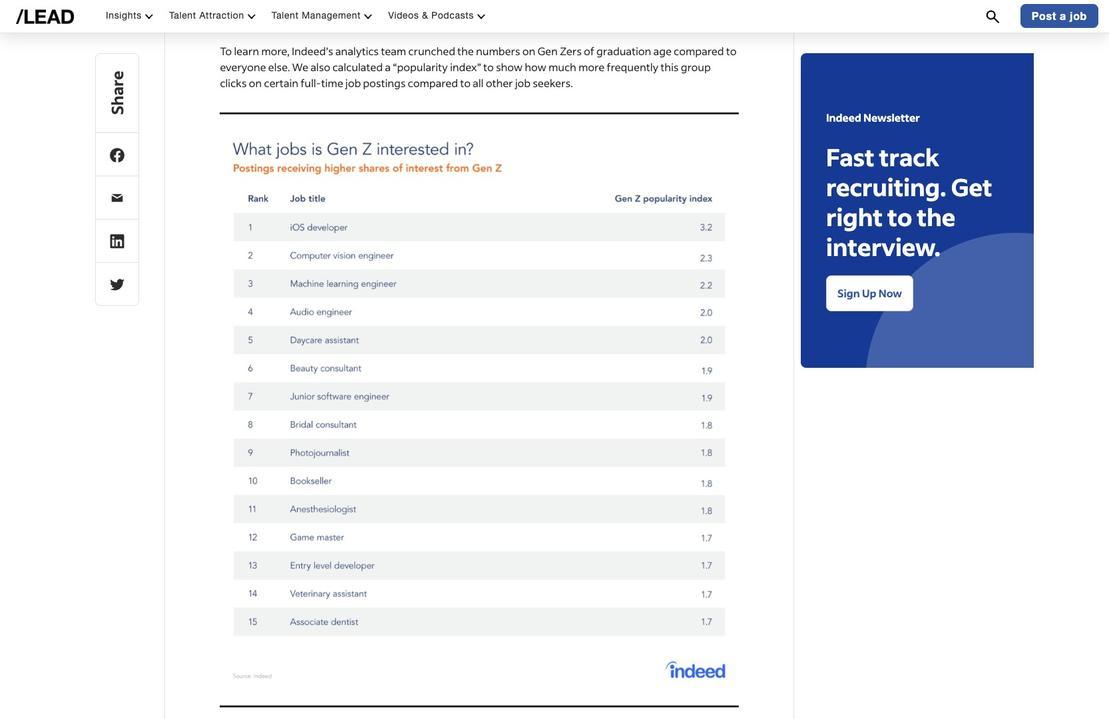 Task type: vqa. For each thing, say whether or not it's contained in the screenshot.
How
yes



Task type: locate. For each thing, give the bounding box(es) containing it.
1 horizontal spatial angle down image
[[364, 12, 372, 20]]

angle down image
[[145, 12, 153, 20], [478, 12, 486, 20]]

experiences
[[589, 0, 649, 10]]

on
[[523, 44, 536, 58], [249, 76, 262, 90]]

1 horizontal spatial compared
[[674, 44, 724, 58]]

1 vertical spatial gen
[[538, 44, 558, 58]]

the
[[391, 0, 408, 10], [698, 0, 714, 10], [458, 44, 474, 58], [917, 202, 956, 232]]

job down how
[[515, 76, 531, 90]]

angle down image down how
[[478, 12, 486, 20]]

job down calculated at top left
[[346, 76, 361, 90]]

want?
[[280, 12, 310, 26]]

of
[[220, 12, 231, 26], [584, 44, 595, 58]]

0 horizontal spatial talent
[[169, 10, 196, 21]]

job
[[1070, 10, 1088, 22], [346, 76, 361, 90], [515, 76, 531, 90]]

icon/facebook button
[[95, 133, 139, 176]]

do
[[262, 0, 275, 10]]

angle down image right insights
[[145, 12, 153, 20]]

to
[[220, 44, 232, 58]]

1 horizontal spatial gen
[[538, 44, 558, 58]]

1 talent from the left
[[169, 10, 196, 21]]

2 angle down image from the left
[[364, 12, 372, 20]]

0 horizontal spatial angle down image
[[248, 12, 256, 20]]

time
[[321, 76, 343, 90]]

gen up how
[[538, 44, 558, 58]]

a
[[1060, 10, 1067, 22], [385, 60, 391, 74]]

talent
[[169, 10, 196, 21], [272, 10, 299, 21]]

gen
[[326, 0, 346, 10], [538, 44, 558, 58]]

the left type
[[698, 0, 714, 10]]

1 horizontal spatial job
[[515, 76, 531, 90]]

enters
[[357, 0, 389, 10]]

sign up now link
[[826, 276, 914, 312]]

group
[[681, 60, 711, 74]]

1 angle down image from the left
[[145, 12, 153, 20]]

1 horizontal spatial angle down image
[[478, 12, 486, 20]]

as
[[313, 0, 324, 10]]

0 vertical spatial a
[[1060, 10, 1067, 22]]

to left all
[[460, 76, 471, 90]]

talent down we
[[272, 10, 299, 21]]

angle down image down enters
[[364, 12, 372, 20]]

1 vertical spatial a
[[385, 60, 391, 74]]

0 horizontal spatial of
[[220, 12, 231, 26]]

of down so
[[220, 12, 231, 26]]

certain
[[264, 76, 299, 90]]

graduation
[[597, 44, 652, 58]]

sign
[[838, 286, 860, 300]]

0 horizontal spatial gen
[[326, 0, 346, 10]]

affecting
[[651, 0, 696, 10]]

search button
[[980, 0, 1007, 33]]

the down track
[[917, 202, 956, 232]]

to right right
[[888, 202, 913, 232]]

their
[[510, 0, 534, 10]]

crunched
[[408, 44, 455, 58]]

jobs
[[233, 12, 253, 26]]

we
[[292, 60, 308, 74]]

compared
[[674, 44, 724, 58], [408, 76, 458, 90]]

else.
[[268, 60, 290, 74]]

share
[[107, 71, 127, 115]]

1 angle down image from the left
[[248, 12, 256, 20]]

0 horizontal spatial on
[[249, 76, 262, 90]]

gen up management
[[326, 0, 346, 10]]

talent management
[[272, 10, 361, 21]]

calculated
[[333, 60, 383, 74]]

indeed newsletter
[[826, 111, 920, 125]]

a right post
[[1060, 10, 1067, 22]]

talent left 'attraction'
[[169, 10, 196, 21]]

0 vertical spatial on
[[523, 44, 536, 58]]

of up more on the right of the page
[[584, 44, 595, 58]]

on down "everyone"
[[249, 76, 262, 90]]

videos & podcasts
[[388, 10, 474, 21]]

angle down image
[[248, 12, 256, 20], [364, 12, 372, 20]]

0 horizontal spatial a
[[385, 60, 391, 74]]

icon/linkedin image
[[110, 234, 125, 249]]

a inside to learn more, indeed's analytics team crunched the numbers on gen zers of graduation age compared to everyone else. we also calculated a "popularity index" to show how much more frequently this group clicks on certain full-time job postings compared to all other job seekers.
[[385, 60, 391, 74]]

on up how
[[523, 44, 536, 58]]

path button
[[95, 262, 139, 306]]

so what do we see as gen z enters the workforce? how are their unique life experiences affecting the type of jobs they want?
[[220, 0, 738, 26]]

team
[[381, 44, 406, 58]]

search image
[[986, 9, 1000, 25]]

2 angle down image from the left
[[478, 12, 486, 20]]

angle down image for insights
[[145, 12, 153, 20]]

how
[[467, 0, 490, 10]]

unique
[[536, 0, 570, 10]]

to down numbers
[[484, 60, 494, 74]]

angle down image for videos & podcasts
[[478, 12, 486, 20]]

post
[[1032, 10, 1057, 22]]

0 vertical spatial of
[[220, 12, 231, 26]]

track
[[880, 142, 940, 172]]

0 horizontal spatial angle down image
[[145, 12, 153, 20]]

2 talent from the left
[[272, 10, 299, 21]]

1 horizontal spatial talent
[[272, 10, 299, 21]]

1 vertical spatial of
[[584, 44, 595, 58]]

talent for talent attraction
[[169, 10, 196, 21]]

of inside to learn more, indeed's analytics team crunched the numbers on gen zers of graduation age compared to everyone else. we also calculated a "popularity index" to show how much more frequently this group clicks on certain full-time job postings compared to all other job seekers.
[[584, 44, 595, 58]]

&
[[422, 10, 428, 21]]

icon/email image
[[110, 191, 125, 206]]

angle down image down what
[[248, 12, 256, 20]]

interview.
[[826, 232, 941, 262]]

so
[[220, 0, 233, 10]]

compared up group
[[674, 44, 724, 58]]

talent for talent management
[[272, 10, 299, 21]]

the top 15 jobs gen zers are interested in, and their popularity index score. image
[[220, 107, 739, 714]]

1 vertical spatial on
[[249, 76, 262, 90]]

1 horizontal spatial of
[[584, 44, 595, 58]]

everyone
[[220, 60, 266, 74]]

angle down image for talent management
[[364, 12, 372, 20]]

1 horizontal spatial a
[[1060, 10, 1067, 22]]

a up postings
[[385, 60, 391, 74]]

compared down "popularity
[[408, 76, 458, 90]]

0 vertical spatial gen
[[326, 0, 346, 10]]

to
[[726, 44, 737, 58], [484, 60, 494, 74], [460, 76, 471, 90], [888, 202, 913, 232]]

how
[[525, 60, 547, 74]]

job right post
[[1070, 10, 1088, 22]]

fast track recruiting. get right to the interview.
[[826, 142, 993, 262]]

1 vertical spatial compared
[[408, 76, 458, 90]]

the up the index"
[[458, 44, 474, 58]]



Task type: describe. For each thing, give the bounding box(es) containing it.
also
[[311, 60, 330, 74]]

index"
[[450, 60, 481, 74]]

get
[[951, 172, 993, 202]]

workforce?
[[410, 0, 465, 10]]

videos
[[388, 10, 419, 21]]

sign up now
[[838, 286, 902, 300]]

icon/facebook image
[[110, 148, 125, 163]]

show
[[496, 60, 523, 74]]

path image
[[110, 278, 125, 292]]

z
[[348, 0, 355, 10]]

zers
[[560, 44, 582, 58]]

more
[[579, 60, 605, 74]]

up
[[862, 286, 877, 300]]

learn
[[234, 44, 259, 58]]

to inside the "fast track recruiting. get right to the interview."
[[888, 202, 913, 232]]

management
[[302, 10, 361, 21]]

life
[[572, 0, 587, 10]]

this
[[661, 60, 679, 74]]

0 vertical spatial compared
[[674, 44, 724, 58]]

recruiting.
[[826, 172, 947, 202]]

indeed's
[[292, 44, 333, 58]]

icon/email button
[[95, 176, 139, 220]]

the up videos
[[391, 0, 408, 10]]

to learn more, indeed's analytics team crunched the numbers on gen zers of graduation age compared to everyone else. we also calculated a "popularity index" to show how much more frequently this group clicks on certain full-time job postings compared to all other job seekers.
[[220, 44, 737, 90]]

postings
[[363, 76, 406, 90]]

now
[[879, 286, 902, 300]]

"popularity
[[393, 60, 448, 74]]

see
[[294, 0, 311, 10]]

fast
[[826, 142, 875, 172]]

other
[[486, 76, 513, 90]]

post a job
[[1032, 10, 1088, 22]]

right
[[826, 202, 883, 232]]

insights
[[106, 10, 142, 21]]

are
[[493, 0, 508, 10]]

clicks
[[220, 76, 247, 90]]

angle down image for talent attraction
[[248, 12, 256, 20]]

we
[[277, 0, 292, 10]]

2 horizontal spatial job
[[1070, 10, 1088, 22]]

gen inside to learn more, indeed's analytics team crunched the numbers on gen zers of graduation age compared to everyone else. we also calculated a "popularity index" to show how much more frequently this group clicks on certain full-time job postings compared to all other job seekers.
[[538, 44, 558, 58]]

talent attraction
[[169, 10, 244, 21]]

type
[[716, 0, 738, 10]]

frequently
[[607, 60, 659, 74]]

1 horizontal spatial on
[[523, 44, 536, 58]]

podcasts
[[431, 10, 474, 21]]

full-
[[301, 76, 321, 90]]

attraction
[[199, 10, 244, 21]]

of inside the so what do we see as gen z enters the workforce? how are their unique life experiences affecting the type of jobs they want?
[[220, 12, 231, 26]]

they
[[255, 12, 277, 26]]

icon/linkedin button
[[95, 219, 139, 263]]

numbers
[[476, 44, 520, 58]]

newsletter
[[864, 111, 920, 125]]

indeed
[[826, 111, 862, 125]]

to down type
[[726, 44, 737, 58]]

what
[[235, 0, 260, 10]]

0 horizontal spatial compared
[[408, 76, 458, 90]]

more,
[[261, 44, 290, 58]]

/lead image
[[16, 9, 74, 24]]

analytics
[[335, 44, 379, 58]]

0 horizontal spatial job
[[346, 76, 361, 90]]

post a job link
[[1021, 4, 1099, 28]]

the inside to learn more, indeed's analytics team crunched the numbers on gen zers of graduation age compared to everyone else. we also calculated a "popularity index" to show how much more frequently this group clicks on certain full-time job postings compared to all other job seekers.
[[458, 44, 474, 58]]

age
[[654, 44, 672, 58]]

seekers.
[[533, 76, 573, 90]]

the inside the "fast track recruiting. get right to the interview."
[[917, 202, 956, 232]]

much
[[549, 60, 577, 74]]

all
[[473, 76, 484, 90]]

gen inside the so what do we see as gen z enters the workforce? how are their unique life experiences affecting the type of jobs they want?
[[326, 0, 346, 10]]



